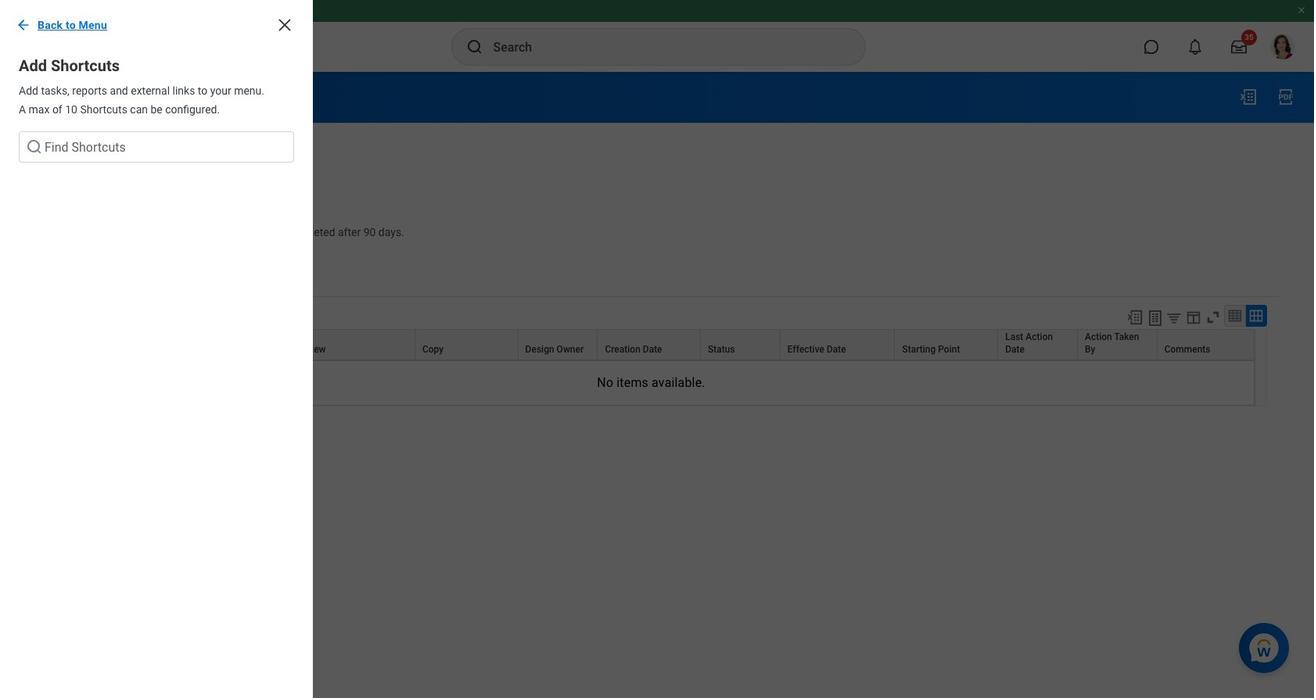 Task type: describe. For each thing, give the bounding box(es) containing it.
implementation preview -   adeptai_dpt1
[[6, 5, 170, 16]]

export to excel image for view printable version (pdf) image
[[1239, 88, 1258, 106]]

items
[[617, 375, 648, 390]]

shortcuts inside add tasks, reports and external links to your menu. a max of 10 shortcuts can be configured.
[[80, 103, 127, 116]]

add for add shortcuts
[[19, 56, 47, 75]]

action taken by button
[[1078, 330, 1157, 360]]

last action date
[[1005, 332, 1053, 355]]

tasks,
[[41, 84, 70, 97]]

to inside "back to menu" button
[[66, 19, 76, 31]]

org
[[31, 86, 62, 108]]

add tasks, reports and external links to your menu. a max of 10 shortcuts can be configured.
[[19, 84, 264, 116]]

org studio
[[31, 86, 121, 108]]

action inside "action taken by"
[[1085, 332, 1112, 342]]

starting
[[902, 344, 936, 355]]

deleted
[[299, 226, 335, 239]]

copy button
[[415, 330, 518, 360]]

close environment banner image
[[1297, 5, 1306, 15]]

designs
[[225, 226, 263, 239]]

will
[[266, 226, 282, 239]]

global navigation dialog
[[0, 0, 313, 699]]

owner
[[557, 344, 584, 355]]

design owner button
[[518, 330, 597, 360]]

be inside designs group
[[285, 226, 297, 239]]

be inside add tasks, reports and external links to your menu. a max of 10 shortcuts can be configured.
[[151, 103, 163, 116]]

of
[[52, 103, 62, 116]]

view,
[[68, 226, 92, 239]]

action taken by
[[1085, 332, 1139, 355]]

90
[[363, 226, 376, 239]]

create, view, and edit designs. archived designs will be deleted after 90 days.
[[31, 226, 404, 239]]

to inside add tasks, reports and external links to your menu. a max of 10 shortcuts can be configured.
[[198, 84, 207, 97]]

creation
[[605, 344, 640, 355]]

available.
[[652, 375, 705, 390]]

by
[[1085, 344, 1095, 355]]

click to view/edit grid preferences image
[[1185, 309, 1202, 326]]

10
[[65, 103, 77, 116]]

and inside add tasks, reports and external links to your menu. a max of 10 shortcuts can be configured.
[[110, 84, 128, 97]]

tab inside org studio main content
[[131, 259, 201, 296]]

can
[[130, 103, 148, 116]]

export to worksheets image
[[1146, 309, 1165, 328]]

configured.
[[165, 103, 220, 116]]

external
[[131, 84, 170, 97]]

inbox large image
[[1231, 39, 1247, 55]]

days.
[[378, 226, 404, 239]]

fullscreen image
[[1205, 309, 1222, 326]]

links
[[172, 84, 195, 97]]

arrow left image
[[16, 17, 31, 33]]

expand table image
[[1248, 308, 1264, 324]]

date inside 'last action date'
[[1005, 344, 1025, 355]]

date for effective date
[[827, 344, 846, 355]]

implementation
[[6, 5, 73, 16]]

export to excel image for the export to worksheets image
[[1126, 309, 1144, 326]]

reports
[[72, 84, 107, 97]]

no items available.
[[597, 375, 705, 390]]

design
[[525, 344, 554, 355]]

date for creation date
[[643, 344, 662, 355]]

back
[[38, 19, 63, 31]]

Search field
[[19, 131, 294, 163]]

add shortcuts
[[19, 56, 120, 75]]

review button
[[289, 330, 415, 360]]

back to menu
[[38, 19, 107, 31]]

0 vertical spatial shortcuts
[[51, 56, 120, 75]]



Task type: vqa. For each thing, say whether or not it's contained in the screenshot.
OF
yes



Task type: locate. For each thing, give the bounding box(es) containing it.
edit
[[115, 226, 133, 239]]

create button
[[31, 138, 119, 169]]

be right can
[[151, 103, 163, 116]]

point
[[938, 344, 960, 355]]

export to excel image
[[1239, 88, 1258, 106], [1126, 309, 1144, 326]]

0 horizontal spatial action
[[1026, 332, 1053, 342]]

date inside popup button
[[827, 344, 846, 355]]

select to filter grid data image
[[1165, 310, 1183, 326]]

org studio main content
[[0, 72, 1314, 463]]

to right back
[[66, 19, 76, 31]]

date inside popup button
[[643, 344, 662, 355]]

create
[[59, 146, 91, 159]]

creation date button
[[598, 330, 700, 360]]

notifications large image
[[1187, 39, 1203, 55]]

and right reports
[[110, 84, 128, 97]]

last
[[1005, 332, 1023, 342]]

0 vertical spatial export to excel image
[[1239, 88, 1258, 106]]

0 vertical spatial be
[[151, 103, 163, 116]]

action inside 'last action date'
[[1026, 332, 1053, 342]]

and
[[110, 84, 128, 97], [94, 226, 112, 239]]

0 horizontal spatial to
[[66, 19, 76, 31]]

comments button
[[1157, 330, 1254, 360]]

taken
[[1114, 332, 1139, 342]]

back to menu button
[[9, 9, 117, 41]]

shortcuts up reports
[[51, 56, 120, 75]]

export to excel image left view printable version (pdf) image
[[1239, 88, 1258, 106]]

status
[[708, 344, 735, 355]]

and left edit
[[94, 226, 112, 239]]

1 vertical spatial and
[[94, 226, 112, 239]]

menu.
[[234, 84, 264, 97]]

your
[[210, 84, 231, 97]]

effective date
[[788, 344, 846, 355]]

last action date button
[[998, 330, 1077, 360]]

1 horizontal spatial export to excel image
[[1239, 88, 1258, 106]]

1 vertical spatial to
[[198, 84, 207, 97]]

0 vertical spatial to
[[66, 19, 76, 31]]

be right will
[[285, 226, 297, 239]]

1 horizontal spatial action
[[1085, 332, 1112, 342]]

no
[[597, 375, 613, 390]]

1 horizontal spatial to
[[198, 84, 207, 97]]

1 horizontal spatial be
[[285, 226, 297, 239]]

1 action from the left
[[1026, 332, 1053, 342]]

2 action from the left
[[1085, 332, 1112, 342]]

toolbar
[[1119, 305, 1267, 329]]

3 date from the left
[[1005, 344, 1025, 355]]

menu
[[79, 19, 107, 31]]

row inside org studio main content
[[48, 329, 1255, 360]]

1 vertical spatial shortcuts
[[80, 103, 127, 116]]

2 date from the left
[[827, 344, 846, 355]]

export to excel image left the export to worksheets image
[[1126, 309, 1144, 326]]

1 horizontal spatial date
[[827, 344, 846, 355]]

status button
[[701, 330, 780, 360]]

add inside add tasks, reports and external links to your menu. a max of 10 shortcuts can be configured.
[[19, 84, 38, 97]]

preview
[[75, 5, 108, 16]]

date down last
[[1005, 344, 1025, 355]]

tab
[[131, 259, 201, 296]]

table image
[[1227, 308, 1243, 324]]

search image
[[25, 138, 44, 156]]

0 horizontal spatial be
[[151, 103, 163, 116]]

1 vertical spatial be
[[285, 226, 297, 239]]

designs.
[[136, 226, 177, 239]]

shortcuts
[[51, 56, 120, 75], [80, 103, 127, 116]]

designs group
[[31, 188, 1283, 240]]

be
[[151, 103, 163, 116], [285, 226, 297, 239]]

action right last
[[1026, 332, 1053, 342]]

1 vertical spatial export to excel image
[[1126, 309, 1144, 326]]

2 add from the top
[[19, 84, 38, 97]]

effective
[[788, 344, 824, 355]]

1 add from the top
[[19, 56, 47, 75]]

max
[[29, 103, 50, 116]]

0 horizontal spatial date
[[643, 344, 662, 355]]

0 horizontal spatial export to excel image
[[1126, 309, 1144, 326]]

search image
[[465, 38, 484, 56]]

starting point button
[[895, 330, 997, 360]]

create,
[[31, 226, 65, 239]]

add
[[19, 56, 47, 75], [19, 84, 38, 97]]

0 vertical spatial add
[[19, 56, 47, 75]]

-
[[110, 5, 114, 16]]

copy
[[422, 344, 444, 355]]

to left your
[[198, 84, 207, 97]]

implementation preview -   adeptai_dpt1 banner
[[0, 0, 1314, 72]]

profile logan mcneil element
[[1261, 30, 1305, 64]]

review
[[296, 344, 326, 355]]

a
[[19, 103, 26, 116]]

1 date from the left
[[643, 344, 662, 355]]

view printable version (pdf) image
[[1277, 88, 1295, 106]]

1 vertical spatial add
[[19, 84, 38, 97]]

add up tasks,
[[19, 56, 47, 75]]

add up a
[[19, 84, 38, 97]]

studio
[[66, 86, 121, 108]]

design owner
[[525, 344, 584, 355]]

x image
[[275, 16, 294, 34]]

to
[[66, 19, 76, 31], [198, 84, 207, 97]]

date right the effective
[[827, 344, 846, 355]]

action up by
[[1085, 332, 1112, 342]]

after
[[338, 226, 361, 239]]

effective date button
[[781, 330, 894, 360]]

row containing last action date
[[48, 329, 1255, 360]]

row
[[48, 329, 1255, 360]]

date right "creation"
[[643, 344, 662, 355]]

starting point
[[902, 344, 960, 355]]

2 horizontal spatial date
[[1005, 344, 1025, 355]]

date
[[643, 344, 662, 355], [827, 344, 846, 355], [1005, 344, 1025, 355]]

and inside designs group
[[94, 226, 112, 239]]

comments
[[1164, 344, 1211, 355]]

creation date
[[605, 344, 662, 355]]

adeptai_dpt1
[[116, 5, 170, 16]]

0 vertical spatial and
[[110, 84, 128, 97]]

action
[[1026, 332, 1053, 342], [1085, 332, 1112, 342]]

archived
[[180, 226, 222, 239]]

add for add tasks, reports and external links to your menu. a max of 10 shortcuts can be configured.
[[19, 84, 38, 97]]

shortcuts down reports
[[80, 103, 127, 116]]

toolbar inside org studio main content
[[1119, 305, 1267, 329]]



